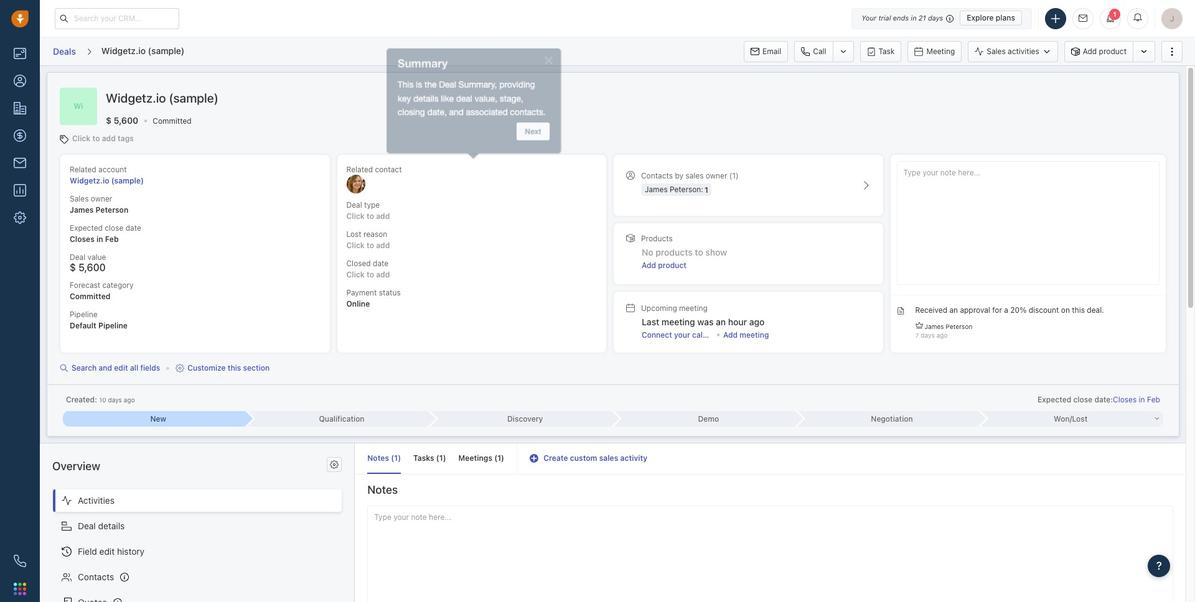 Task type: describe. For each thing, give the bounding box(es) containing it.
email
[[763, 46, 782, 56]]

click down wi
[[72, 134, 91, 143]]

feb for expected close date: closes in feb
[[1148, 395, 1161, 405]]

to left tags
[[92, 134, 100, 143]]

click for lost
[[347, 241, 365, 250]]

sales owner james peterson
[[70, 194, 128, 215]]

widgetz.io inside related account widgetz.io (sample)
[[70, 176, 109, 185]]

for
[[993, 306, 1003, 315]]

create custom sales activity link
[[530, 454, 648, 463]]

reason
[[364, 230, 388, 239]]

search
[[72, 364, 97, 373]]

your
[[675, 331, 691, 340]]

qualification link
[[246, 412, 430, 427]]

in for expected close date:
[[1140, 395, 1146, 405]]

0 vertical spatial days
[[929, 14, 944, 22]]

Search your CRM... text field
[[55, 8, 179, 29]]

meeting for add
[[740, 331, 769, 340]]

demo link
[[614, 412, 797, 427]]

field edit history
[[78, 547, 145, 558]]

tasks ( 1 )
[[414, 454, 446, 463]]

james inside the sales owner james peterson
[[70, 206, 94, 215]]

new
[[150, 415, 166, 424]]

won
[[1055, 415, 1071, 424]]

notes ( 1 )
[[368, 454, 401, 463]]

meeting
[[927, 46, 956, 56]]

custom
[[570, 454, 598, 463]]

created: 10 days ago
[[66, 395, 135, 405]]

demo
[[699, 415, 720, 424]]

expected for expected close date:
[[1038, 395, 1072, 405]]

1 horizontal spatial ago
[[750, 317, 765, 327]]

1 vertical spatial lost
[[1073, 415, 1088, 424]]

a
[[1005, 306, 1009, 315]]

default
[[70, 321, 96, 331]]

0 vertical spatial 5,600
[[114, 115, 138, 126]]

1 vertical spatial (sample)
[[169, 91, 219, 105]]

meeting for last
[[662, 317, 696, 327]]

no products to show add product
[[642, 247, 728, 270]]

status
[[379, 289, 401, 298]]

meeting for upcoming
[[680, 304, 708, 313]]

(sample) inside related account widgetz.io (sample)
[[111, 176, 144, 185]]

connect your calendar
[[642, 331, 724, 340]]

discovery link
[[430, 412, 614, 427]]

closes for expected close date:
[[1114, 395, 1137, 405]]

closed
[[347, 259, 371, 269]]

10
[[99, 397, 106, 404]]

create
[[544, 454, 568, 463]]

forecast category committed
[[70, 281, 134, 301]]

1 vertical spatial widgetz.io (sample)
[[106, 91, 219, 105]]

type
[[364, 200, 380, 210]]

received
[[916, 306, 948, 315]]

add meeting
[[724, 331, 769, 340]]

forecast
[[70, 281, 100, 290]]

james for james peterson
[[925, 323, 945, 331]]

feb for expected close date closes in feb
[[105, 235, 119, 244]]

0 vertical spatial in
[[911, 14, 917, 22]]

show
[[706, 247, 728, 258]]

to for closed
[[367, 270, 374, 280]]

1 vertical spatial peterson
[[946, 323, 973, 331]]

sales for sales owner james peterson
[[70, 194, 89, 204]]

date inside expected close date closes in feb
[[126, 224, 141, 233]]

customize this section link
[[176, 363, 270, 374]]

pipeline default pipeline
[[70, 310, 128, 331]]

sales for custom
[[600, 454, 619, 463]]

0 vertical spatial edit
[[114, 364, 128, 373]]

contact
[[375, 165, 402, 174]]

your
[[862, 14, 877, 22]]

wi
[[74, 102, 83, 111]]

james peterson: 1
[[645, 185, 709, 195]]

7 days ago
[[916, 332, 948, 340]]

1 vertical spatial days
[[921, 332, 935, 340]]

1 for james peterson: 1
[[705, 185, 709, 195]]

trial
[[879, 14, 892, 22]]

0 vertical spatial widgetz.io (sample)
[[101, 45, 185, 56]]

value
[[88, 253, 106, 262]]

explore plans
[[967, 13, 1016, 22]]

meeting button
[[908, 41, 962, 62]]

overview
[[52, 460, 100, 473]]

expected close date: closes in feb
[[1038, 395, 1161, 405]]

search and edit all fields
[[72, 364, 160, 373]]

notes for notes ( 1 )
[[368, 454, 389, 463]]

hour
[[729, 317, 748, 327]]

history
[[117, 547, 145, 558]]

all
[[130, 364, 138, 373]]

task button
[[861, 41, 902, 62]]

tags
[[118, 134, 134, 143]]

created:
[[66, 395, 97, 405]]

0 horizontal spatial an
[[716, 317, 726, 327]]

) for tasks ( 1 )
[[443, 454, 446, 463]]

connect
[[642, 331, 673, 340]]

payment
[[347, 289, 377, 298]]

tasks
[[414, 454, 434, 463]]

this inside customize this section link
[[228, 364, 241, 373]]

related contact
[[347, 165, 402, 174]]

category
[[102, 281, 134, 290]]

in for expected close date
[[97, 235, 103, 244]]

1 horizontal spatial an
[[950, 306, 959, 315]]

closes for expected close date
[[70, 235, 95, 244]]

to for deal
[[367, 212, 374, 221]]

1 for tasks ( 1 )
[[440, 454, 443, 463]]

close for date:
[[1074, 395, 1093, 405]]

deal for click
[[347, 200, 362, 210]]

by
[[675, 171, 684, 181]]

discovery
[[508, 415, 543, 424]]

add left tags
[[102, 134, 116, 143]]

activity
[[621, 454, 648, 463]]

21
[[919, 14, 927, 22]]

add product link
[[642, 260, 687, 273]]

fields
[[140, 364, 160, 373]]

1 up add product
[[1114, 10, 1117, 18]]

closes in feb link
[[1114, 395, 1161, 405]]

peterson inside the sales owner james peterson
[[96, 206, 128, 215]]

1 vertical spatial edit
[[99, 547, 115, 558]]

peterson:
[[670, 185, 704, 194]]

customize this section
[[188, 364, 270, 373]]

was
[[698, 317, 714, 327]]

( for meetings
[[495, 454, 498, 463]]

new link
[[63, 412, 246, 427]]

deal type click to add
[[347, 200, 390, 221]]

contacts for contacts
[[78, 573, 114, 583]]

your trial ends in 21 days
[[862, 14, 944, 22]]

explore plans link
[[961, 11, 1023, 26]]

account
[[98, 165, 127, 174]]

discount
[[1029, 306, 1060, 315]]

related for related contact
[[347, 165, 373, 174]]

closed date click to add
[[347, 259, 390, 280]]

0 vertical spatial widgetz.io
[[101, 45, 146, 56]]

) for notes ( 1 )
[[398, 454, 401, 463]]

details
[[98, 522, 125, 532]]

customize
[[188, 364, 226, 373]]

products
[[642, 234, 673, 244]]

deal.
[[1088, 306, 1105, 315]]



Task type: locate. For each thing, give the bounding box(es) containing it.
negotiation
[[872, 415, 914, 424]]

date right closed
[[373, 259, 389, 269]]

add for closed date
[[376, 270, 390, 280]]

online
[[347, 300, 370, 309]]

contacts down field
[[78, 573, 114, 583]]

edit right field
[[99, 547, 115, 558]]

) left tasks
[[398, 454, 401, 463]]

( for notes
[[391, 454, 394, 463]]

0 vertical spatial expected
[[70, 224, 103, 233]]

$
[[106, 115, 112, 126], [70, 262, 76, 274]]

0 horizontal spatial (
[[391, 454, 394, 463]]

freshworks switcher image
[[14, 583, 26, 596]]

0 horizontal spatial closes
[[70, 235, 95, 244]]

1 horizontal spatial close
[[1074, 395, 1093, 405]]

close for date
[[105, 224, 124, 233]]

0 vertical spatial deal
[[347, 200, 362, 210]]

deals
[[53, 46, 76, 57]]

section
[[243, 364, 270, 373]]

product inside no products to show add product
[[659, 261, 687, 270]]

contacts for contacts by sales owner (1)
[[642, 171, 673, 181]]

expected for expected close date
[[70, 224, 103, 233]]

committed right $ 5,600
[[153, 117, 192, 126]]

1 vertical spatial ago
[[937, 332, 948, 340]]

lost right won
[[1073, 415, 1088, 424]]

and
[[99, 364, 112, 373]]

related account widgetz.io (sample)
[[70, 165, 144, 185]]

add
[[102, 134, 116, 143], [376, 212, 390, 221], [376, 241, 390, 250], [376, 270, 390, 280]]

contacts left the by
[[642, 171, 673, 181]]

sales activities button
[[969, 41, 1065, 62], [969, 41, 1059, 62]]

0 horizontal spatial owner
[[91, 194, 112, 204]]

widgetz.io
[[101, 45, 146, 56], [106, 91, 166, 105], [70, 176, 109, 185]]

ago down james peterson
[[937, 332, 948, 340]]

deal inside deal value $ 5,600
[[70, 253, 85, 262]]

click down type
[[347, 212, 365, 221]]

won / lost
[[1055, 415, 1088, 424]]

0 vertical spatial closes
[[70, 235, 95, 244]]

1 vertical spatial sales
[[600, 454, 619, 463]]

1 right tasks
[[440, 454, 443, 463]]

(
[[391, 454, 394, 463], [436, 454, 440, 463], [495, 454, 498, 463]]

pipeline right default
[[98, 321, 128, 331]]

click for deal
[[347, 212, 365, 221]]

0 vertical spatial notes
[[368, 454, 389, 463]]

product inside button
[[1100, 47, 1127, 56]]

2 notes from the top
[[368, 484, 398, 497]]

days inside created: 10 days ago
[[108, 397, 122, 404]]

widgetz.io down 'search your crm...' text field
[[101, 45, 146, 56]]

an up james peterson
[[950, 306, 959, 315]]

2 vertical spatial ago
[[124, 397, 135, 404]]

sales right the by
[[686, 171, 704, 181]]

upcoming
[[642, 304, 677, 313]]

2 horizontal spatial (
[[495, 454, 498, 463]]

2 vertical spatial meeting
[[740, 331, 769, 340]]

1 horizontal spatial related
[[347, 165, 373, 174]]

1 for meetings ( 1 )
[[498, 454, 501, 463]]

) right meetings
[[501, 454, 505, 463]]

0 vertical spatial date
[[126, 224, 141, 233]]

sales inside the sales owner james peterson
[[70, 194, 89, 204]]

1 horizontal spatial $
[[106, 115, 112, 126]]

peterson up expected close date closes in feb
[[96, 206, 128, 215]]

this right on
[[1073, 306, 1086, 315]]

lost
[[347, 230, 362, 239], [1073, 415, 1088, 424]]

click for closed
[[347, 270, 365, 280]]

deal value $ 5,600
[[70, 253, 106, 274]]

1 vertical spatial $
[[70, 262, 76, 274]]

2 vertical spatial james
[[925, 323, 945, 331]]

add inside no products to show add product
[[642, 261, 657, 270]]

lost left reason at the top
[[347, 230, 362, 239]]

1 vertical spatial sales
[[70, 194, 89, 204]]

james inside james peterson: 1
[[645, 185, 668, 194]]

$ 5,600
[[106, 115, 138, 126]]

sales down widgetz.io (sample) 'link'
[[70, 194, 89, 204]]

1 horizontal spatial lost
[[1073, 415, 1088, 424]]

0 horizontal spatial product
[[659, 261, 687, 270]]

20%
[[1011, 306, 1027, 315]]

james up 7 days ago
[[925, 323, 945, 331]]

days
[[929, 14, 944, 22], [921, 332, 935, 340], [108, 397, 122, 404]]

5,600 inside deal value $ 5,600
[[79, 262, 106, 274]]

add for deal type
[[376, 212, 390, 221]]

to inside closed date click to add
[[367, 270, 374, 280]]

lost inside 'lost reason click to add'
[[347, 230, 362, 239]]

last meeting was an hour ago
[[642, 317, 765, 327]]

committed inside 'forecast category committed'
[[70, 292, 110, 301]]

this left section
[[228, 364, 241, 373]]

1 vertical spatial widgetz.io
[[106, 91, 166, 105]]

feb right "date:"
[[1148, 395, 1161, 405]]

sales for sales activities
[[987, 47, 1006, 56]]

in
[[911, 14, 917, 22], [97, 235, 103, 244], [1140, 395, 1146, 405]]

0 horizontal spatial pipeline
[[70, 310, 98, 320]]

related for related account widgetz.io (sample)
[[70, 165, 96, 174]]

add down type
[[376, 212, 390, 221]]

mng settings image
[[330, 461, 339, 470]]

1 horizontal spatial owner
[[706, 171, 728, 181]]

2 vertical spatial in
[[1140, 395, 1146, 405]]

james for james peterson: 1
[[645, 185, 668, 194]]

owner down widgetz.io (sample) 'link'
[[91, 194, 112, 204]]

add inside closed date click to add
[[376, 270, 390, 280]]

sales activities
[[987, 47, 1040, 56]]

0 horizontal spatial contacts
[[78, 573, 114, 583]]

date inside closed date click to add
[[373, 259, 389, 269]]

2 vertical spatial add
[[724, 331, 738, 340]]

days right 10
[[108, 397, 122, 404]]

in left 21
[[911, 14, 917, 22]]

expected up won
[[1038, 395, 1072, 405]]

2 vertical spatial days
[[108, 397, 122, 404]]

widgetz.io (sample) link
[[70, 176, 144, 185]]

2 horizontal spatial ago
[[937, 332, 948, 340]]

meetings
[[459, 454, 493, 463]]

0 horizontal spatial james
[[70, 206, 94, 215]]

add up 'status'
[[376, 270, 390, 280]]

0 horizontal spatial sales
[[600, 454, 619, 463]]

0 horizontal spatial add
[[642, 261, 657, 270]]

expected down the sales owner james peterson at the left
[[70, 224, 103, 233]]

0 vertical spatial sales
[[686, 171, 704, 181]]

0 vertical spatial james
[[645, 185, 668, 194]]

( for tasks
[[436, 454, 440, 463]]

in right "date:"
[[1140, 395, 1146, 405]]

add inside 'lost reason click to add'
[[376, 241, 390, 250]]

expected
[[70, 224, 103, 233], [1038, 395, 1072, 405]]

1 horizontal spatial this
[[1073, 306, 1086, 315]]

product down 1 link
[[1100, 47, 1127, 56]]

1 horizontal spatial closes
[[1114, 395, 1137, 405]]

1 horizontal spatial expected
[[1038, 395, 1072, 405]]

0 vertical spatial close
[[105, 224, 124, 233]]

0 horizontal spatial date
[[126, 224, 141, 233]]

to for lost
[[367, 241, 374, 250]]

field
[[78, 547, 97, 558]]

sales left activity
[[600, 454, 619, 463]]

widgetz.io up the sales owner james peterson at the left
[[70, 176, 109, 185]]

click inside deal type click to add
[[347, 212, 365, 221]]

james left peterson:
[[645, 185, 668, 194]]

pipeline up default
[[70, 310, 98, 320]]

0 horizontal spatial 5,600
[[79, 262, 106, 274]]

ago up add meeting at the right bottom of the page
[[750, 317, 765, 327]]

widgetz.io (sample) up $ 5,600
[[106, 91, 219, 105]]

meetings ( 1 )
[[459, 454, 505, 463]]

feb inside expected close date closes in feb
[[105, 235, 119, 244]]

date:
[[1095, 395, 1114, 405]]

1 right meetings
[[498, 454, 501, 463]]

to down closed
[[367, 270, 374, 280]]

1 link
[[1101, 8, 1122, 29]]

0 horizontal spatial )
[[398, 454, 401, 463]]

add for add meeting
[[724, 331, 738, 340]]

0 horizontal spatial expected
[[70, 224, 103, 233]]

deal left details
[[78, 522, 96, 532]]

notes down the notes ( 1 )
[[368, 484, 398, 497]]

0 vertical spatial feb
[[105, 235, 119, 244]]

7
[[916, 332, 920, 340]]

meeting up last meeting was an hour ago
[[680, 304, 708, 313]]

0 horizontal spatial $
[[70, 262, 76, 274]]

1 notes from the top
[[368, 454, 389, 463]]

0 horizontal spatial peterson
[[96, 206, 128, 215]]

hotspot (open by clicking or pressing space/enter) alert dialog
[[385, 48, 564, 164]]

calendar
[[693, 331, 724, 340]]

2 horizontal spatial )
[[501, 454, 505, 463]]

click inside closed date click to add
[[347, 270, 365, 280]]

1 vertical spatial notes
[[368, 484, 398, 497]]

peterson
[[96, 206, 128, 215], [946, 323, 973, 331]]

2 vertical spatial deal
[[78, 522, 96, 532]]

1 vertical spatial pipeline
[[98, 321, 128, 331]]

widgetz.io (sample)
[[101, 45, 185, 56], [106, 91, 219, 105]]

0 vertical spatial (sample)
[[148, 45, 185, 56]]

1 horizontal spatial pipeline
[[98, 321, 128, 331]]

to down type
[[367, 212, 374, 221]]

0 vertical spatial this
[[1073, 306, 1086, 315]]

add for lost reason
[[376, 241, 390, 250]]

0 vertical spatial pipeline
[[70, 310, 98, 320]]

ago inside created: 10 days ago
[[124, 397, 135, 404]]

0 horizontal spatial this
[[228, 364, 241, 373]]

0 horizontal spatial sales
[[70, 194, 89, 204]]

0 vertical spatial committed
[[153, 117, 192, 126]]

close inside expected close date closes in feb
[[105, 224, 124, 233]]

days right the 7
[[921, 332, 935, 340]]

add product button
[[1065, 41, 1134, 62]]

feb up value
[[105, 235, 119, 244]]

0 vertical spatial product
[[1100, 47, 1127, 56]]

an
[[950, 306, 959, 315], [716, 317, 726, 327]]

ends
[[894, 14, 909, 22]]

phone image
[[14, 556, 26, 568]]

to left show
[[695, 247, 704, 258]]

2 horizontal spatial in
[[1140, 395, 1146, 405]]

last
[[642, 317, 660, 327]]

call
[[814, 46, 827, 56]]

1 vertical spatial product
[[659, 261, 687, 270]]

plans
[[996, 13, 1016, 22]]

an right was
[[716, 317, 726, 327]]

1 horizontal spatial )
[[443, 454, 446, 463]]

0 horizontal spatial in
[[97, 235, 103, 244]]

feb
[[105, 235, 119, 244], [1148, 395, 1161, 405]]

0 horizontal spatial ago
[[124, 397, 135, 404]]

1 horizontal spatial in
[[911, 14, 917, 22]]

5,600
[[114, 115, 138, 126], [79, 262, 106, 274]]

1 for notes ( 1 )
[[394, 454, 398, 463]]

2 ) from the left
[[443, 454, 446, 463]]

1 vertical spatial closes
[[1114, 395, 1137, 405]]

1 left tasks
[[394, 454, 398, 463]]

email button
[[744, 41, 789, 62]]

0 vertical spatial contacts
[[642, 171, 673, 181]]

explore
[[967, 13, 994, 22]]

2 horizontal spatial james
[[925, 323, 945, 331]]

1 vertical spatial add
[[642, 261, 657, 270]]

qualification
[[319, 415, 365, 424]]

to
[[92, 134, 100, 143], [367, 212, 374, 221], [367, 241, 374, 250], [695, 247, 704, 258], [367, 270, 374, 280]]

close
[[105, 224, 124, 233], [1074, 395, 1093, 405]]

0 vertical spatial meeting
[[680, 304, 708, 313]]

1 ) from the left
[[398, 454, 401, 463]]

edit
[[114, 364, 128, 373], [99, 547, 115, 558]]

deal left value
[[70, 253, 85, 262]]

click
[[72, 134, 91, 143], [347, 212, 365, 221], [347, 241, 365, 250], [347, 270, 365, 280]]

5,600 up tags
[[114, 115, 138, 126]]

0 vertical spatial peterson
[[96, 206, 128, 215]]

product down products
[[659, 261, 687, 270]]

add down reason at the top
[[376, 241, 390, 250]]

owner inside the sales owner james peterson
[[91, 194, 112, 204]]

1 horizontal spatial contacts
[[642, 171, 673, 181]]

phone element
[[7, 549, 32, 574]]

) right tasks
[[443, 454, 446, 463]]

1 inside james peterson: 1
[[705, 185, 709, 195]]

1 ( from the left
[[391, 454, 394, 463]]

add meeting link
[[724, 330, 769, 341]]

negotiation link
[[797, 412, 981, 427]]

sales left activities
[[987, 47, 1006, 56]]

$ up forecast
[[70, 262, 76, 274]]

0 vertical spatial ago
[[750, 317, 765, 327]]

meeting down hour
[[740, 331, 769, 340]]

2 ( from the left
[[436, 454, 440, 463]]

1 horizontal spatial peterson
[[946, 323, 973, 331]]

add for add product
[[1084, 47, 1098, 56]]

( left tasks
[[391, 454, 394, 463]]

to inside 'lost reason click to add'
[[367, 241, 374, 250]]

click inside 'lost reason click to add'
[[347, 241, 365, 250]]

deal left type
[[347, 200, 362, 210]]

notes for notes
[[368, 484, 398, 497]]

connect your calendar link
[[642, 330, 724, 341]]

1 vertical spatial this
[[228, 364, 241, 373]]

0 horizontal spatial lost
[[347, 230, 362, 239]]

deal for $
[[70, 253, 85, 262]]

add inside add meeting link
[[724, 331, 738, 340]]

search and edit all fields link
[[60, 363, 160, 374]]

( right tasks
[[436, 454, 440, 463]]

deals link
[[52, 42, 77, 61]]

5,600 down value
[[79, 262, 106, 274]]

to inside deal type click to add
[[367, 212, 374, 221]]

2 related from the left
[[347, 165, 373, 174]]

1 vertical spatial expected
[[1038, 395, 1072, 405]]

product
[[1100, 47, 1127, 56], [659, 261, 687, 270]]

days right 21
[[929, 14, 944, 22]]

activities
[[1008, 47, 1040, 56]]

add inside add product button
[[1084, 47, 1098, 56]]

sales for by
[[686, 171, 704, 181]]

widgetz.io up $ 5,600
[[106, 91, 166, 105]]

widgetz.io (sample) down 'search your crm...' text field
[[101, 45, 185, 56]]

0 vertical spatial sales
[[987, 47, 1006, 56]]

meeting up "your"
[[662, 317, 696, 327]]

add inside deal type click to add
[[376, 212, 390, 221]]

james peterson
[[925, 323, 973, 331]]

click up closed
[[347, 241, 365, 250]]

0 vertical spatial owner
[[706, 171, 728, 181]]

0 horizontal spatial related
[[70, 165, 96, 174]]

0 horizontal spatial committed
[[70, 292, 110, 301]]

1 vertical spatial an
[[716, 317, 726, 327]]

committed down forecast
[[70, 292, 110, 301]]

to inside no products to show add product
[[695, 247, 704, 258]]

1 horizontal spatial add
[[724, 331, 738, 340]]

1 related from the left
[[70, 165, 96, 174]]

related left contact
[[347, 165, 373, 174]]

edit left the all
[[114, 364, 128, 373]]

close down the sales owner james peterson at the left
[[105, 224, 124, 233]]

task
[[879, 46, 895, 56]]

0 vertical spatial lost
[[347, 230, 362, 239]]

expected inside expected close date closes in feb
[[70, 224, 103, 233]]

click down closed
[[347, 270, 365, 280]]

3 ) from the left
[[501, 454, 505, 463]]

owner left (1)
[[706, 171, 728, 181]]

date down the sales owner james peterson at the left
[[126, 224, 141, 233]]

create custom sales activity
[[544, 454, 648, 463]]

peterson down 'approval'
[[946, 323, 973, 331]]

related up widgetz.io (sample) 'link'
[[70, 165, 96, 174]]

upcoming meeting
[[642, 304, 708, 313]]

close left "date:"
[[1074, 395, 1093, 405]]

to down reason at the top
[[367, 241, 374, 250]]

1 horizontal spatial feb
[[1148, 395, 1161, 405]]

payment status online
[[347, 289, 401, 309]]

$ inside deal value $ 5,600
[[70, 262, 76, 274]]

meeting
[[680, 304, 708, 313], [662, 317, 696, 327], [740, 331, 769, 340]]

on
[[1062, 306, 1071, 315]]

contacts
[[642, 171, 673, 181], [78, 573, 114, 583]]

1 vertical spatial feb
[[1148, 395, 1161, 405]]

1 horizontal spatial sales
[[686, 171, 704, 181]]

ago right 10
[[124, 397, 135, 404]]

no
[[642, 247, 654, 258]]

date
[[126, 224, 141, 233], [373, 259, 389, 269]]

in inside expected close date closes in feb
[[97, 235, 103, 244]]

1 horizontal spatial sales
[[987, 47, 1006, 56]]

( right meetings
[[495, 454, 498, 463]]

1 right peterson:
[[705, 185, 709, 195]]

3 ( from the left
[[495, 454, 498, 463]]

deal details
[[78, 522, 125, 532]]

notes right mng settings image on the bottom of page
[[368, 454, 389, 463]]

2 vertical spatial (sample)
[[111, 176, 144, 185]]

in up value
[[97, 235, 103, 244]]

$ up click to add tags
[[106, 115, 112, 126]]

closes inside expected close date closes in feb
[[70, 235, 95, 244]]

1 horizontal spatial product
[[1100, 47, 1127, 56]]

james up expected close date closes in feb
[[70, 206, 94, 215]]

) for meetings ( 1 )
[[501, 454, 505, 463]]

)
[[398, 454, 401, 463], [443, 454, 446, 463], [501, 454, 505, 463]]

0 vertical spatial $
[[106, 115, 112, 126]]

deal inside deal type click to add
[[347, 200, 362, 210]]

related inside related account widgetz.io (sample)
[[70, 165, 96, 174]]



Task type: vqa. For each thing, say whether or not it's contained in the screenshot.
the Inbox to the left
no



